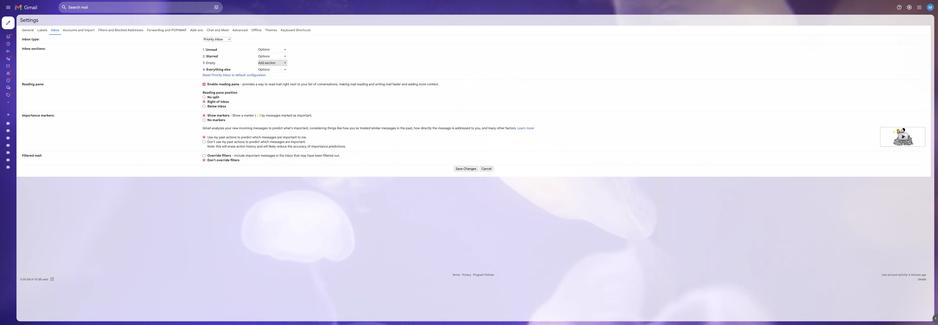 Task type: vqa. For each thing, say whether or not it's contained in the screenshot.
middle 1
no



Task type: locate. For each thing, give the bounding box(es) containing it.
a left way at the top of the page
[[284, 91, 286, 96]]

15
[[38, 308, 41, 312]]

pane up position
[[257, 91, 266, 96]]

filters down include
[[256, 176, 266, 180]]

in down the reduce
[[307, 171, 310, 175]]

inbox inside navigation
[[16, 38, 26, 43]]

1 horizontal spatial will
[[293, 160, 298, 165]]

1 vertical spatial important.
[[323, 155, 340, 160]]

navigation
[[0, 16, 61, 325], [24, 183, 939, 190]]

past
[[243, 150, 250, 155], [253, 155, 260, 160]]

forwarding and pop/imap
[[164, 31, 207, 36]]

which up history
[[281, 150, 290, 155]]

accounts
[[70, 31, 86, 36]]

reading
[[243, 91, 257, 96], [397, 91, 409, 96]]

- left marker
[[256, 126, 258, 130]]

1 vertical spatial pane
[[240, 101, 249, 105]]

)
[[289, 126, 290, 130]]

are up the reduce
[[317, 155, 323, 160]]

0 vertical spatial important.
[[330, 126, 347, 130]]

in left past,
[[441, 140, 444, 144]]

keyboard shortcuts
[[312, 31, 346, 36]]

0 vertical spatial my
[[238, 150, 243, 155]]

terms privacy · program policies
[[503, 303, 549, 307]]

reading for reading pane position
[[225, 101, 239, 105]]

the right the reduce
[[320, 160, 325, 165]]

more
[[466, 91, 474, 96]]

0 vertical spatial inbox
[[245, 111, 255, 115]]

options inside popup button
[[287, 75, 300, 79]]

to right next
[[331, 91, 334, 96]]

your left new
[[250, 140, 258, 144]]

pane up right of inbox at top
[[240, 101, 249, 105]]

keyboard
[[312, 31, 328, 36]]

0 horizontal spatial gb
[[30, 308, 34, 312]]

list
[[343, 91, 348, 96]]

filters
[[247, 171, 257, 175], [256, 176, 266, 180]]

how right past,
[[460, 140, 467, 144]]

will left likely
[[293, 160, 298, 165]]

you've
[[389, 140, 399, 144]]

2 how from the left
[[460, 140, 467, 144]]

radiant sunshine link
[[16, 184, 44, 188]]

gb
[[30, 308, 34, 312], [42, 308, 46, 312]]

a left marker
[[268, 126, 270, 130]]

past up use at top
[[243, 150, 250, 155]]

importance
[[24, 126, 44, 130]]

Don't override filters radio
[[225, 176, 229, 180]]

actions up the erase
[[251, 150, 263, 155]]

1 horizontal spatial mail
[[390, 91, 396, 96]]

my up use at top
[[238, 150, 243, 155]]

past,
[[451, 140, 459, 144]]

1 horizontal spatial reading
[[397, 91, 409, 96]]

your
[[335, 91, 342, 96], [250, 140, 258, 144]]

importance markers:
[[24, 126, 61, 130]]

1 vertical spatial in
[[307, 171, 310, 175]]

laughter
[[16, 135, 31, 139]]

1 horizontal spatial are
[[317, 155, 323, 160]]

are up "don't use my past actions to predict which messages are important. note: this will erase action history and will likely reduce the accuracy of importance predictions."
[[308, 150, 313, 155]]

social link
[[16, 79, 27, 83]]

use
[[231, 150, 237, 155]]

actions
[[251, 150, 263, 155], [260, 155, 272, 160]]

promotions link
[[16, 103, 36, 108]]

incoming
[[266, 140, 281, 144]]

are
[[308, 150, 313, 155], [317, 155, 323, 160]]

and inside 'link'
[[87, 31, 93, 36]]

don't for don't use my past actions to predict which messages are important. note: this will erase action history and will likely reduce the accuracy of importance predictions.
[[231, 155, 239, 160]]

mail left faster
[[429, 91, 436, 96]]

0 horizontal spatial reading
[[24, 91, 38, 96]]

2 don't from the top
[[231, 176, 240, 180]]

program policies link
[[526, 303, 549, 307]]

None radio
[[225, 126, 229, 130], [225, 156, 229, 159], [225, 171, 229, 175], [225, 126, 229, 130], [225, 156, 229, 159], [225, 171, 229, 175]]

0 horizontal spatial your
[[250, 140, 258, 144]]

0 horizontal spatial reading
[[243, 91, 257, 96]]

social
[[16, 79, 27, 83]]

0 horizontal spatial in
[[307, 171, 310, 175]]

actions up action
[[260, 155, 272, 160]]

1 horizontal spatial a
[[284, 91, 286, 96]]

leaf link
[[16, 151, 23, 155]]

reset priority inbox to default configuration link
[[225, 81, 296, 86]]

inbox for inbox link to the right
[[57, 31, 66, 36]]

forwarding
[[164, 31, 182, 36]]

terms
[[503, 303, 512, 307]]

position
[[250, 101, 264, 105]]

how right the like
[[381, 140, 388, 144]]

1 vertical spatial which
[[290, 155, 299, 160]]

Right of inbox radio
[[225, 111, 229, 115]]

pop/imap
[[190, 31, 207, 36]]

to
[[258, 81, 261, 86], [294, 91, 298, 96], [331, 91, 334, 96], [299, 140, 302, 144], [524, 140, 527, 144], [264, 150, 267, 155], [331, 150, 334, 155], [273, 155, 276, 160]]

search mail image
[[67, 4, 76, 13]]

my right use at top
[[247, 155, 252, 160]]

1 vertical spatial options button
[[287, 59, 320, 66]]

as
[[326, 126, 330, 130]]

important down what's
[[314, 150, 330, 155]]

messages inside "don't use my past actions to predict which messages are important. note: this will erase action history and will likely reduce the accuracy of importance predictions."
[[300, 155, 316, 160]]

0 vertical spatial a
[[284, 91, 286, 96]]

laughter dazzle
[[16, 135, 42, 139]]

don't
[[231, 155, 239, 160], [231, 176, 240, 180]]

no
[[231, 131, 235, 136]]

1 vertical spatial -
[[256, 126, 258, 130]]

2 mail from the left
[[390, 91, 396, 96]]

right
[[314, 91, 322, 96]]

1 vertical spatial reading
[[225, 101, 239, 105]]

0 horizontal spatial how
[[381, 140, 388, 144]]

0 horizontal spatial pane
[[240, 101, 249, 105]]

to left you,
[[524, 140, 527, 144]]

1 horizontal spatial show
[[259, 126, 267, 130]]

0 vertical spatial filters
[[247, 171, 257, 175]]

1 options from the top
[[287, 53, 300, 57]]

0 vertical spatial markers
[[241, 126, 255, 130]]

override
[[231, 171, 246, 175]]

and right filters
[[120, 31, 127, 36]]

0 horizontal spatial mail
[[307, 91, 313, 96]]

history
[[274, 160, 285, 165]]

No split radio
[[225, 106, 229, 110]]

1 how from the left
[[381, 140, 388, 144]]

reading
[[24, 91, 38, 96], [225, 101, 239, 105]]

1 vertical spatial inbox link
[[16, 38, 26, 43]]

- left include
[[258, 171, 260, 175]]

0 horizontal spatial past
[[243, 150, 250, 155]]

don't use my past actions to predict which messages are important. note: this will erase action history and will likely reduce the accuracy of importance predictions.
[[231, 155, 385, 165]]

0 horizontal spatial will
[[247, 160, 252, 165]]

0 horizontal spatial important
[[273, 171, 289, 175]]

1 vertical spatial past
[[253, 155, 260, 160]]

dazzle
[[32, 135, 42, 139]]

reading pane position
[[225, 101, 264, 105]]

gmail image
[[16, 3, 44, 13]]

show up no
[[231, 126, 240, 130]]

what's
[[315, 140, 326, 144]]

0 vertical spatial past
[[243, 150, 250, 155]]

0 vertical spatial pane
[[257, 91, 266, 96]]

predict inside "don't use my past actions to predict which messages are important. note: this will erase action history and will likely reduce the accuracy of importance predictions."
[[277, 155, 289, 160]]

important. up accuracy
[[323, 155, 340, 160]]

2 options button from the top
[[287, 59, 320, 66]]

1 vertical spatial are
[[317, 155, 323, 160]]

inbox for inbox sections:
[[24, 52, 34, 56]]

don't up note:
[[231, 155, 239, 160]]

include
[[260, 171, 272, 175]]

2 show from the left
[[259, 126, 267, 130]]

1 vertical spatial a
[[268, 126, 270, 130]]

markers
[[241, 126, 255, 130], [236, 131, 251, 136]]

categories link
[[16, 71, 34, 75]]

of left the 15
[[35, 308, 37, 312]]

don't down override
[[231, 176, 240, 180]]

predict down use my past actions to predict which messages are important to me. on the left top of the page
[[277, 155, 289, 160]]

right of inbox
[[231, 111, 255, 115]]

to up action
[[264, 150, 267, 155]]

like
[[375, 140, 380, 144]]

shortcuts
[[329, 31, 346, 36]]

may
[[334, 171, 341, 175]]

1 horizontal spatial pane
[[257, 91, 266, 96]]

1 vertical spatial actions
[[260, 155, 272, 160]]

message
[[487, 140, 502, 144]]

show
[[231, 126, 240, 130], [259, 126, 267, 130]]

predict left what's
[[303, 140, 314, 144]]

reading left writing
[[397, 91, 409, 96]]

reading up reading pane position
[[243, 91, 257, 96]]

will
[[247, 160, 252, 165], [293, 160, 298, 165]]

of right list
[[348, 91, 352, 96]]

3 mail from the left
[[429, 91, 436, 96]]

0 vertical spatial inbox link
[[57, 31, 66, 36]]

1 horizontal spatial how
[[460, 140, 467, 144]]

0 vertical spatial options
[[287, 53, 300, 57]]

and right history
[[286, 160, 292, 165]]

inbox for leftmost inbox link
[[16, 38, 26, 43]]

the inside "don't use my past actions to predict which messages are important. note: this will erase action history and will likely reduce the accuracy of importance predictions."
[[320, 160, 325, 165]]

messages right similar in the left top of the page
[[424, 140, 440, 144]]

changes
[[515, 185, 530, 190]]

markers up analyzes
[[236, 131, 251, 136]]

the left past,
[[445, 140, 450, 144]]

1 vertical spatial inbox
[[242, 116, 252, 120]]

0 vertical spatial reading
[[24, 91, 38, 96]]

footer
[[18, 303, 939, 313]]

0 horizontal spatial show
[[231, 126, 240, 130]]

enable
[[231, 91, 242, 96]]

you,
[[528, 140, 535, 144]]

1 options button from the top
[[287, 52, 320, 59]]

2 vertical spatial predict
[[277, 155, 289, 160]]

inbox down right of inbox at top
[[242, 116, 252, 120]]

your left list
[[335, 91, 342, 96]]

messages up the reduce
[[300, 155, 316, 160]]

predict down incoming on the left of page
[[268, 150, 280, 155]]

1 horizontal spatial gb
[[42, 308, 46, 312]]

markers up the no markers
[[241, 126, 255, 130]]

analyzes
[[235, 140, 249, 144]]

0 vertical spatial important
[[314, 150, 330, 155]]

emails
[[25, 143, 36, 147]]

2 vertical spatial options
[[287, 75, 300, 79]]

-
[[267, 91, 269, 96], [256, 126, 258, 130], [258, 171, 260, 175]]

show left marker
[[259, 126, 267, 130]]

pane
[[257, 91, 266, 96], [240, 101, 249, 105]]

inbox left that
[[317, 171, 326, 175]]

) by messages marked as important.
[[289, 126, 347, 130]]

messages right by
[[296, 126, 312, 130]]

add section button
[[287, 66, 320, 73]]

inbox up below inbox
[[245, 111, 255, 115]]

1 horizontal spatial inbox link
[[57, 31, 66, 36]]

important. inside "don't use my past actions to predict which messages are important. note: this will erase action history and will likely reduce the accuracy of importance predictions."
[[323, 155, 340, 160]]

important down history
[[273, 171, 289, 175]]

3 options from the top
[[287, 75, 300, 79]]

0 vertical spatial your
[[335, 91, 342, 96]]

which up likely
[[290, 155, 299, 160]]

1 vertical spatial don't
[[231, 176, 240, 180]]

1 vertical spatial markers
[[236, 131, 251, 136]]

(
[[283, 126, 285, 130]]

1 horizontal spatial my
[[247, 155, 252, 160]]

of right accuracy
[[342, 160, 345, 165]]

to left default
[[258, 81, 261, 86]]

0 vertical spatial predict
[[303, 140, 314, 144]]

past inside "don't use my past actions to predict which messages are important. note: this will erase action history and will likely reduce the accuracy of importance predictions."
[[253, 155, 260, 160]]

None search field
[[65, 2, 248, 14]]

mail right read on the left top of the page
[[307, 91, 313, 96]]

navigation containing snoozed
[[0, 16, 61, 325]]

important. right as
[[330, 126, 347, 130]]

important.
[[330, 126, 347, 130], [323, 155, 340, 160]]

2 horizontal spatial mail
[[429, 91, 436, 96]]

1 don't from the top
[[231, 155, 239, 160]]

don't inside "don't use my past actions to predict which messages are important. note: this will erase action history and will likely reduce the accuracy of importance predictions."
[[231, 155, 239, 160]]

2 reading from the left
[[397, 91, 409, 96]]

0 horizontal spatial inbox link
[[16, 38, 26, 43]]

inbox
[[57, 31, 66, 36], [16, 38, 26, 43], [24, 41, 34, 46], [24, 52, 34, 56], [248, 81, 257, 86]]

1 vertical spatial options
[[287, 60, 300, 65]]

cancel button
[[534, 185, 549, 190]]

1 horizontal spatial past
[[253, 155, 260, 160]]

options for second options dropdown button from the top of the page
[[287, 60, 300, 65]]

0 vertical spatial are
[[308, 150, 313, 155]]

mail right making
[[390, 91, 396, 96]]

note:
[[231, 160, 239, 165]]

- left provides
[[267, 91, 269, 96]]

Use my past actions to predict which messages are important to me. radio
[[225, 151, 229, 154]]

will right this
[[247, 160, 252, 165]]

1 horizontal spatial reading
[[225, 101, 239, 105]]

to up history
[[273, 155, 276, 160]]

0 vertical spatial options button
[[287, 52, 320, 59]]

inbox sections:
[[24, 52, 51, 56]]

past up the erase
[[253, 155, 260, 160]]

filters up don't override filters
[[247, 171, 257, 175]]

gb right the 15
[[42, 308, 46, 312]]

and left import
[[87, 31, 93, 36]]

1 horizontal spatial in
[[441, 140, 444, 144]]

likely
[[299, 160, 307, 165]]

gb right the 0.05
[[30, 308, 34, 312]]

inbox link right labels link
[[57, 31, 66, 36]]

None checkbox
[[225, 92, 229, 96]]

inbox link up snoozed
[[16, 38, 26, 43]]

inbox
[[245, 111, 255, 115], [242, 116, 252, 120], [317, 171, 326, 175]]

2 options from the top
[[287, 60, 300, 65]]

2 will from the left
[[293, 160, 298, 165]]

0 vertical spatial don't
[[231, 155, 239, 160]]

provides
[[270, 91, 283, 96]]

writing
[[417, 91, 428, 96]]

marker
[[271, 126, 283, 130]]

offline
[[279, 31, 291, 36]]

2 vertical spatial -
[[258, 171, 260, 175]]

scheduled
[[16, 63, 35, 67]]

way
[[287, 91, 293, 96]]

main menu image
[[6, 5, 12, 11]]

1 vertical spatial my
[[247, 155, 252, 160]]

to inside "don't use my past actions to predict which messages are important. note: this will erase action history and will likely reduce the accuracy of importance predictions."
[[273, 155, 276, 160]]

messages up use my past actions to predict which messages are important to me. on the left top of the page
[[282, 140, 298, 144]]

sent
[[16, 55, 24, 59]]

the down the reduce
[[311, 171, 316, 175]]



Task type: describe. For each thing, give the bounding box(es) containing it.
reset
[[225, 81, 234, 86]]

next
[[323, 91, 330, 96]]

blocked
[[128, 31, 141, 36]]

meet
[[246, 31, 255, 36]]

chat
[[230, 31, 238, 36]]

used
[[47, 308, 54, 312]]

3. empty
[[226, 68, 240, 72]]

enable reading pane - provides a way to read mail right next to your list of conversations, making mail reading and writing mail faster and adding more context.
[[231, 91, 488, 96]]

messages down likely
[[290, 171, 306, 175]]

general
[[24, 31, 38, 36]]

- for include
[[258, 171, 260, 175]]

save changes button
[[505, 185, 532, 190]]

markers for show
[[241, 126, 255, 130]]

footer containing terms
[[18, 303, 939, 313]]

follow link to manage storage image
[[56, 308, 61, 313]]

- for show
[[256, 126, 258, 130]]

reading pane:
[[24, 91, 49, 96]]

options button
[[287, 74, 320, 81]]

save
[[507, 185, 515, 190]]

faster
[[436, 91, 446, 96]]

themes link
[[295, 31, 308, 36]]

updates
[[16, 87, 31, 91]]

and right you,
[[536, 140, 542, 144]]

1 horizontal spatial your
[[335, 91, 342, 96]]

forums
[[16, 95, 28, 100]]

options for options popup button in the top of the page
[[287, 75, 300, 79]]

treated
[[400, 140, 412, 144]]

directly
[[468, 140, 480, 144]]

ons
[[220, 31, 226, 36]]

1 vertical spatial filters
[[256, 176, 266, 180]]

inbox type:
[[24, 41, 44, 46]]

default
[[262, 81, 273, 86]]

show markers - show a marker (
[[231, 126, 286, 130]]

filters
[[109, 31, 119, 36]]

chat and meet
[[230, 31, 255, 36]]

erase
[[253, 160, 262, 165]]

factors.
[[562, 140, 574, 144]]

predictions.
[[366, 160, 385, 165]]

and right 'chat'
[[239, 31, 245, 36]]

categories
[[16, 71, 34, 75]]

which inside "don't use my past actions to predict which messages are important. note: this will erase action history and will likely reduce the accuracy of importance predictions."
[[290, 155, 299, 160]]

advanced search options image
[[236, 3, 246, 13]]

1 will from the left
[[247, 160, 252, 165]]

the right directly
[[481, 140, 486, 144]]

1 mail from the left
[[307, 91, 313, 96]]

Search mail text field
[[76, 6, 223, 11]]

promotions
[[16, 103, 36, 108]]

things
[[364, 140, 374, 144]]

sunshine
[[29, 184, 44, 188]]

add section
[[287, 68, 306, 72]]

1 vertical spatial predict
[[268, 150, 280, 155]]

everything
[[229, 75, 248, 79]]

and left pop/imap
[[183, 31, 190, 36]]

messages up likely
[[291, 150, 307, 155]]

1 horizontal spatial important
[[314, 150, 330, 155]]

new
[[258, 140, 265, 144]]

policies
[[539, 303, 549, 307]]

1 vertical spatial important
[[273, 171, 289, 175]]

type:
[[35, 41, 44, 46]]

advanced
[[259, 31, 275, 36]]

0 vertical spatial which
[[281, 150, 290, 155]]

forwarding and pop/imap link
[[164, 31, 207, 36]]

chat and meet link
[[230, 31, 255, 36]]

program
[[526, 303, 538, 307]]

to up use my past actions to predict which messages are important to me. on the left top of the page
[[299, 140, 302, 144]]

of up below inbox
[[241, 111, 244, 115]]

labels
[[42, 31, 53, 36]]

below inbox
[[231, 116, 252, 120]]

that
[[327, 171, 333, 175]]

·
[[525, 303, 526, 307]]

4. everything else
[[226, 75, 256, 79]]

are inside "don't use my past actions to predict which messages are important. note: this will erase action history and will likely reduce the accuracy of importance predictions."
[[317, 155, 323, 160]]

out.
[[372, 171, 378, 175]]

work
[[16, 143, 24, 147]]

general link
[[24, 31, 38, 36]]

updates link
[[16, 87, 31, 91]]

and right faster
[[447, 91, 453, 96]]

filters and blocked addresses link
[[109, 31, 159, 36]]

markers for no
[[236, 131, 251, 136]]

don't for don't override filters
[[231, 176, 240, 180]]

options for 1st options dropdown button
[[287, 53, 300, 57]]

actions inside "don't use my past actions to predict which messages are important. note: this will erase action history and will likely reduce the accuracy of importance predictions."
[[260, 155, 272, 160]]

cancel
[[536, 185, 547, 190]]

privacy
[[514, 303, 524, 307]]

add
[[287, 68, 294, 72]]

to left the me.
[[331, 150, 334, 155]]

0 horizontal spatial are
[[308, 150, 313, 155]]

to right way at the top of the page
[[294, 91, 298, 96]]

keyboard shortcuts link
[[312, 31, 346, 36]]

Below inbox radio
[[225, 116, 229, 120]]

meetings
[[16, 159, 31, 164]]

navigation containing save changes
[[24, 183, 939, 190]]

similar
[[413, 140, 423, 144]]

and inside "don't use my past actions to predict which messages are important. note: this will erase action history and will likely reduce the accuracy of importance predictions."
[[286, 160, 292, 165]]

of inside "don't use my past actions to predict which messages are important. note: this will erase action history and will likely reduce the accuracy of importance predictions."
[[342, 160, 345, 165]]

my inside "don't use my past actions to predict which messages are important. note: this will erase action history and will likely reduce the accuracy of importance predictions."
[[247, 155, 252, 160]]

0 vertical spatial -
[[267, 91, 269, 96]]

memes
[[16, 167, 28, 172]]

inbox for inbox type:
[[24, 41, 34, 46]]

read
[[299, 91, 306, 96]]

below
[[231, 116, 241, 120]]

been
[[350, 171, 359, 175]]

radiant
[[16, 184, 28, 188]]

mirage glisten link
[[16, 175, 39, 180]]

section
[[295, 68, 306, 72]]

conversations,
[[353, 91, 376, 96]]

0 vertical spatial in
[[441, 140, 444, 144]]

configuration
[[274, 81, 296, 86]]

0 horizontal spatial my
[[238, 150, 243, 155]]

and left writing
[[410, 91, 416, 96]]

reading for reading pane:
[[24, 91, 38, 96]]

snoozed link
[[16, 46, 30, 51]]

1 reading from the left
[[243, 91, 257, 96]]

addressed
[[506, 140, 523, 144]]

many
[[543, 140, 552, 144]]

have
[[342, 171, 349, 175]]

meetings link
[[16, 159, 31, 164]]

labels link
[[42, 31, 53, 36]]

filtered
[[359, 171, 371, 175]]

0.05
[[22, 308, 29, 312]]

2 gb from the left
[[42, 308, 46, 312]]

2 vertical spatial inbox
[[317, 171, 326, 175]]

filters and blocked addresses
[[109, 31, 159, 36]]

radiant sunshine
[[16, 184, 44, 188]]

adding
[[454, 91, 465, 96]]

1 gb from the left
[[30, 308, 34, 312]]

1 show from the left
[[231, 126, 240, 130]]

1 vertical spatial your
[[250, 140, 258, 144]]

addresses
[[142, 31, 159, 36]]

glisten
[[28, 175, 39, 180]]

0 horizontal spatial a
[[268, 126, 270, 130]]

0 vertical spatial actions
[[251, 150, 263, 155]]

important,
[[327, 140, 343, 144]]



